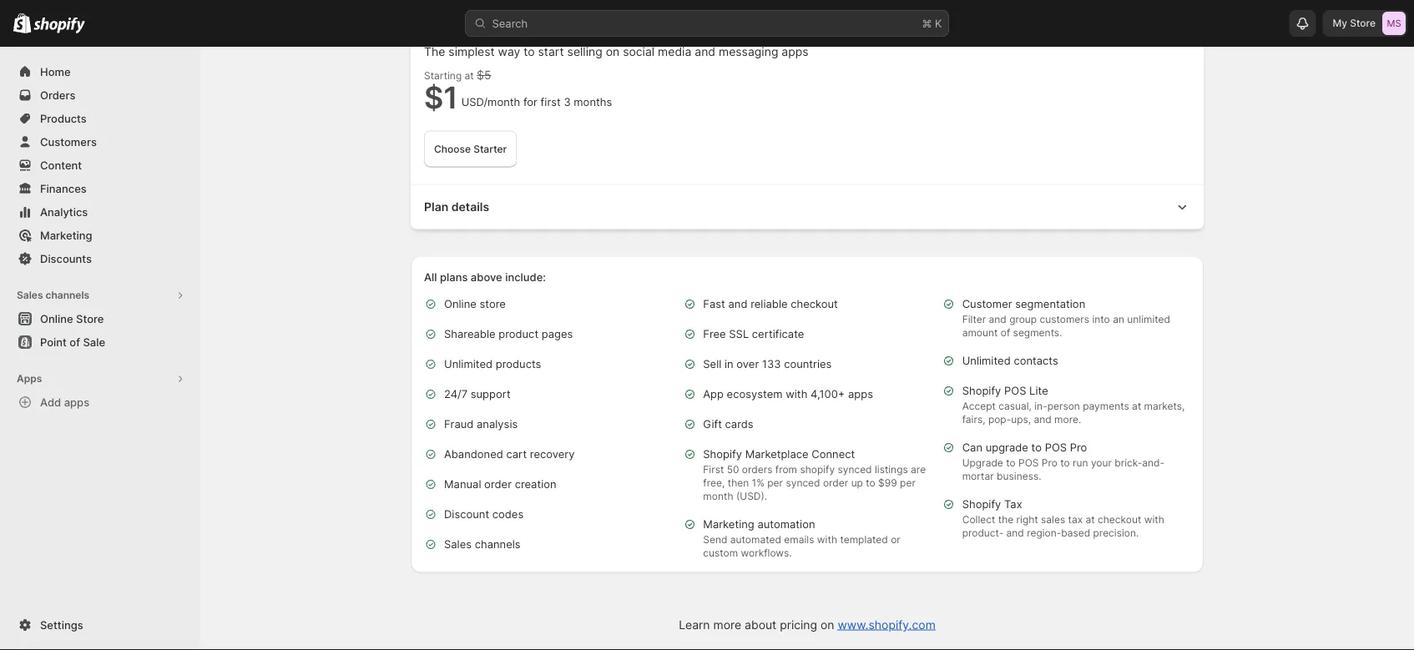 Task type: describe. For each thing, give the bounding box(es) containing it.
point of sale link
[[10, 331, 190, 354]]

more
[[714, 618, 742, 633]]

marketing for marketing automation send automated emails with templated or custom workflows.
[[704, 519, 755, 532]]

choose starter
[[434, 143, 507, 155]]

and-
[[1143, 457, 1165, 469]]

recovery
[[530, 449, 575, 461]]

add
[[40, 396, 61, 409]]

shopify image
[[13, 13, 31, 33]]

ecosystem
[[727, 388, 783, 401]]

listings
[[875, 464, 909, 476]]

in-
[[1035, 400, 1048, 413]]

accept
[[963, 400, 996, 413]]

analytics link
[[10, 200, 190, 224]]

gift cards
[[704, 418, 754, 431]]

shareable product pages
[[444, 328, 573, 341]]

content
[[40, 159, 82, 172]]

and inside the shopify tax collect the right sales tax at checkout with product- and region-based precision.
[[1007, 527, 1025, 540]]

brick-
[[1115, 457, 1143, 469]]

online store button
[[0, 307, 200, 331]]

month
[[704, 491, 734, 503]]

manual
[[444, 479, 481, 492]]

ups,
[[1012, 414, 1032, 426]]

social
[[623, 45, 655, 59]]

choose
[[434, 143, 471, 155]]

0 horizontal spatial order
[[485, 479, 512, 492]]

cart
[[507, 449, 527, 461]]

mortar
[[963, 471, 995, 483]]

at inside 'shopify pos lite accept casual, in-person payments at markets, fairs, pop-ups, and more.'
[[1133, 400, 1142, 413]]

online for online store
[[444, 298, 477, 311]]

point of sale
[[40, 336, 105, 349]]

selling
[[568, 45, 603, 59]]

shopify tax collect the right sales tax at checkout with product- and region-based precision.
[[963, 499, 1165, 540]]

shopify for shopify pos lite
[[963, 385, 1002, 398]]

pricing
[[780, 618, 818, 633]]

to down upgrade
[[1007, 457, 1016, 469]]

free ssl certificate
[[704, 328, 805, 341]]

can upgrade to pos pro upgrade to pos pro to run your brick-and- mortar business.
[[963, 442, 1165, 483]]

k
[[935, 17, 943, 30]]

ssl
[[729, 328, 749, 341]]

over
[[737, 358, 759, 371]]

www.shopify.com
[[838, 618, 936, 633]]

product
[[499, 328, 539, 341]]

emails
[[785, 534, 815, 546]]

way
[[498, 45, 521, 59]]

months
[[574, 96, 613, 109]]

learn more about pricing on www.shopify.com
[[679, 618, 936, 633]]

details
[[452, 200, 490, 214]]

0 horizontal spatial synced
[[786, 477, 821, 489]]

add apps button
[[10, 391, 190, 414]]

to right upgrade
[[1032, 442, 1042, 455]]

choose starter link
[[424, 131, 517, 168]]

discount
[[444, 509, 490, 522]]

customer segmentation filter and group customers into an unlimited amount of segments.
[[963, 298, 1171, 339]]

unlimited products
[[444, 358, 542, 371]]

settings
[[40, 619, 83, 632]]

cards
[[725, 418, 754, 431]]

fast and reliable checkout
[[704, 298, 838, 311]]

orders link
[[10, 84, 190, 107]]

automated
[[731, 534, 782, 546]]

home
[[40, 65, 71, 78]]

4,100+
[[811, 388, 846, 401]]

from
[[776, 464, 798, 476]]

discounts
[[40, 252, 92, 265]]

1 horizontal spatial sales
[[444, 539, 472, 552]]

shopify pos lite accept casual, in-person payments at markets, fairs, pop-ups, and more.
[[963, 385, 1186, 426]]

sales
[[1042, 514, 1066, 526]]

abandoned
[[444, 449, 504, 461]]

⌘ k
[[923, 17, 943, 30]]

2 vertical spatial pos
[[1019, 457, 1039, 469]]

search
[[492, 17, 528, 30]]

1 horizontal spatial pro
[[1071, 442, 1088, 455]]

messaging
[[719, 45, 779, 59]]

then
[[728, 477, 749, 489]]

lite
[[1030, 385, 1049, 398]]

and inside 'shopify pos lite accept casual, in-person payments at markets, fairs, pop-ups, and more.'
[[1034, 414, 1052, 426]]

can
[[963, 442, 983, 455]]

region-
[[1027, 527, 1062, 540]]

shopify
[[800, 464, 835, 476]]

manual order creation
[[444, 479, 557, 492]]

plans
[[440, 271, 468, 284]]

contacts
[[1014, 355, 1059, 368]]

(usd).
[[737, 491, 768, 503]]

products link
[[10, 107, 190, 130]]

sale
[[83, 336, 105, 349]]

apps inside starter the simplest way to start selling on social media and messaging apps
[[782, 45, 809, 59]]

finances link
[[10, 177, 190, 200]]

1 horizontal spatial sales channels
[[444, 539, 521, 552]]

⌘
[[923, 17, 932, 30]]

and inside starter the simplest way to start selling on social media and messaging apps
[[695, 45, 716, 59]]

of inside customer segmentation filter and group customers into an unlimited amount of segments.
[[1001, 327, 1011, 339]]

filter
[[963, 314, 987, 326]]

sales channels inside button
[[17, 289, 89, 302]]

marketing automation send automated emails with templated or custom workflows.
[[704, 519, 901, 560]]

2 per from the left
[[900, 477, 916, 489]]

1 horizontal spatial synced
[[838, 464, 872, 476]]

133
[[762, 358, 781, 371]]

finances
[[40, 182, 87, 195]]

starting at $5 $1 usd/month for first 3 months
[[424, 68, 613, 116]]

shopify image
[[34, 17, 85, 34]]

2 horizontal spatial apps
[[849, 388, 874, 401]]

codes
[[493, 509, 524, 522]]

and inside customer segmentation filter and group customers into an unlimited amount of segments.
[[989, 314, 1007, 326]]

support
[[471, 388, 511, 401]]

sales inside button
[[17, 289, 43, 302]]

person
[[1048, 400, 1081, 413]]



Task type: vqa. For each thing, say whether or not it's contained in the screenshot.


Task type: locate. For each thing, give the bounding box(es) containing it.
0 vertical spatial channels
[[46, 289, 89, 302]]

creation
[[515, 479, 557, 492]]

marketing up discounts on the top
[[40, 229, 92, 242]]

casual,
[[999, 400, 1032, 413]]

0 horizontal spatial per
[[768, 477, 784, 489]]

online up point
[[40, 312, 73, 325]]

0 horizontal spatial pro
[[1042, 457, 1058, 469]]

with down the and-
[[1145, 514, 1165, 526]]

your
[[1092, 457, 1113, 469]]

channels down the codes
[[475, 539, 521, 552]]

online inside button
[[40, 312, 73, 325]]

fraud analysis
[[444, 418, 518, 431]]

products
[[40, 112, 87, 125]]

starter right choose
[[474, 143, 507, 155]]

or
[[891, 534, 901, 546]]

1 horizontal spatial on
[[821, 618, 835, 633]]

1 per from the left
[[768, 477, 784, 489]]

business.
[[997, 471, 1042, 483]]

2 horizontal spatial at
[[1133, 400, 1142, 413]]

discounts link
[[10, 247, 190, 271]]

$1
[[424, 79, 458, 116]]

1 horizontal spatial marketing
[[704, 519, 755, 532]]

1 horizontal spatial at
[[1086, 514, 1096, 526]]

above
[[471, 271, 503, 284]]

1 horizontal spatial of
[[1001, 327, 1011, 339]]

0 vertical spatial marketing
[[40, 229, 92, 242]]

online
[[444, 298, 477, 311], [40, 312, 73, 325]]

0 vertical spatial pro
[[1071, 442, 1088, 455]]

send
[[704, 534, 728, 546]]

unlimited down shareable
[[444, 358, 493, 371]]

0 vertical spatial checkout
[[791, 298, 838, 311]]

at left '$5' at the top of page
[[465, 70, 474, 82]]

0 horizontal spatial apps
[[64, 396, 89, 409]]

store for online store
[[76, 312, 104, 325]]

starter inside starter the simplest way to start selling on social media and messaging apps
[[424, 15, 492, 39]]

to right up
[[866, 477, 876, 489]]

online down plans
[[444, 298, 477, 311]]

synced up up
[[838, 464, 872, 476]]

unlimited
[[1128, 314, 1171, 326]]

$5
[[477, 68, 492, 83]]

at inside starting at $5 $1 usd/month for first 3 months
[[465, 70, 474, 82]]

0 horizontal spatial store
[[76, 312, 104, 325]]

pos up business.
[[1019, 457, 1039, 469]]

of inside button
[[70, 336, 80, 349]]

50
[[727, 464, 740, 476]]

0 horizontal spatial of
[[70, 336, 80, 349]]

with left '4,100+'
[[786, 388, 808, 401]]

0 horizontal spatial online
[[40, 312, 73, 325]]

apps right '4,100+'
[[849, 388, 874, 401]]

shopify for shopify marketplace connect
[[704, 449, 743, 461]]

sell in over 133 countries
[[704, 358, 832, 371]]

0 horizontal spatial channels
[[46, 289, 89, 302]]

analytics
[[40, 205, 88, 218]]

start
[[538, 45, 564, 59]]

1 vertical spatial with
[[1145, 514, 1165, 526]]

1 horizontal spatial apps
[[782, 45, 809, 59]]

1 vertical spatial synced
[[786, 477, 821, 489]]

sales channels
[[17, 289, 89, 302], [444, 539, 521, 552]]

usd/month
[[462, 96, 521, 109]]

with
[[786, 388, 808, 401], [1145, 514, 1165, 526], [818, 534, 838, 546]]

sales up online store
[[17, 289, 43, 302]]

pro up run
[[1071, 442, 1088, 455]]

on left social
[[606, 45, 620, 59]]

marketing for marketing
[[40, 229, 92, 242]]

right
[[1017, 514, 1039, 526]]

all plans above include:
[[424, 271, 546, 284]]

0 horizontal spatial marketing
[[40, 229, 92, 242]]

with inside marketing automation send automated emails with templated or custom workflows.
[[818, 534, 838, 546]]

order left up
[[823, 477, 849, 489]]

shopify up the accept
[[963, 385, 1002, 398]]

pop-
[[989, 414, 1012, 426]]

checkout
[[791, 298, 838, 311], [1098, 514, 1142, 526]]

for
[[524, 96, 538, 109]]

simplest
[[449, 45, 495, 59]]

online store
[[40, 312, 104, 325]]

synced down shopify
[[786, 477, 821, 489]]

0 vertical spatial online
[[444, 298, 477, 311]]

media
[[658, 45, 692, 59]]

content link
[[10, 154, 190, 177]]

and right fast on the top
[[729, 298, 748, 311]]

unlimited down amount
[[963, 355, 1011, 368]]

shareable
[[444, 328, 496, 341]]

pos down the more.
[[1045, 442, 1067, 455]]

channels up online store
[[46, 289, 89, 302]]

1 horizontal spatial store
[[1351, 17, 1376, 29]]

of
[[1001, 327, 1011, 339], [70, 336, 80, 349]]

apps right add at the left bottom
[[64, 396, 89, 409]]

1 horizontal spatial unlimited
[[963, 355, 1011, 368]]

shopify marketplace connect first 50 orders from shopify synced listings are free, then 1% per synced order up to $99 per month (usd).
[[704, 449, 926, 503]]

sales down discount
[[444, 539, 472, 552]]

sales channels down "discount codes"
[[444, 539, 521, 552]]

per right '1%'
[[768, 477, 784, 489]]

checkout right reliable
[[791, 298, 838, 311]]

products
[[496, 358, 542, 371]]

pos up casual,
[[1005, 385, 1027, 398]]

shopify up the first
[[704, 449, 743, 461]]

apps right messaging
[[782, 45, 809, 59]]

starter up simplest
[[424, 15, 492, 39]]

learn
[[679, 618, 710, 633]]

0 vertical spatial on
[[606, 45, 620, 59]]

tax
[[1069, 514, 1083, 526]]

1 vertical spatial channels
[[475, 539, 521, 552]]

at left markets,
[[1133, 400, 1142, 413]]

point of sale button
[[0, 331, 200, 354]]

checkout up precision.
[[1098, 514, 1142, 526]]

of down group
[[1001, 327, 1011, 339]]

starter the simplest way to start selling on social media and messaging apps
[[424, 15, 809, 59]]

1 horizontal spatial checkout
[[1098, 514, 1142, 526]]

2 vertical spatial at
[[1086, 514, 1096, 526]]

1 horizontal spatial with
[[818, 534, 838, 546]]

0 horizontal spatial at
[[465, 70, 474, 82]]

0 vertical spatial with
[[786, 388, 808, 401]]

and right the media
[[695, 45, 716, 59]]

and down in-
[[1034, 414, 1052, 426]]

app
[[704, 388, 724, 401]]

customers link
[[10, 130, 190, 154]]

orders
[[742, 464, 773, 476]]

1 horizontal spatial online
[[444, 298, 477, 311]]

apps inside "button"
[[64, 396, 89, 409]]

run
[[1073, 457, 1089, 469]]

0 vertical spatial shopify
[[963, 385, 1002, 398]]

1 vertical spatial store
[[76, 312, 104, 325]]

upgrade
[[986, 442, 1029, 455]]

1 vertical spatial sales channels
[[444, 539, 521, 552]]

1 horizontal spatial per
[[900, 477, 916, 489]]

automation
[[758, 519, 816, 532]]

on inside starter the simplest way to start selling on social media and messaging apps
[[606, 45, 620, 59]]

an
[[1113, 314, 1125, 326]]

marketing inside marketing automation send automated emails with templated or custom workflows.
[[704, 519, 755, 532]]

tax
[[1005, 499, 1023, 512]]

marketing link
[[10, 224, 190, 247]]

marketing up send
[[704, 519, 755, 532]]

shopify inside 'shopify pos lite accept casual, in-person payments at markets, fairs, pop-ups, and more.'
[[963, 385, 1002, 398]]

sales channels up online store
[[17, 289, 89, 302]]

shopify for shopify tax
[[963, 499, 1002, 512]]

to inside shopify marketplace connect first 50 orders from shopify synced listings are free, then 1% per synced order up to $99 per month (usd).
[[866, 477, 876, 489]]

1 vertical spatial online
[[40, 312, 73, 325]]

0 horizontal spatial on
[[606, 45, 620, 59]]

online for online store
[[40, 312, 73, 325]]

amount
[[963, 327, 998, 339]]

with right emails
[[818, 534, 838, 546]]

segmentation
[[1016, 298, 1086, 311]]

analysis
[[477, 418, 518, 431]]

store inside button
[[76, 312, 104, 325]]

to right way
[[524, 45, 535, 59]]

customer
[[963, 298, 1013, 311]]

point
[[40, 336, 67, 349]]

custom
[[704, 547, 738, 560]]

to inside starter the simplest way to start selling on social media and messaging apps
[[524, 45, 535, 59]]

2 vertical spatial with
[[818, 534, 838, 546]]

and down customer
[[989, 314, 1007, 326]]

shopify inside the shopify tax collect the right sales tax at checkout with product- and region-based precision.
[[963, 499, 1002, 512]]

1%
[[752, 477, 765, 489]]

and down 'the'
[[1007, 527, 1025, 540]]

1 vertical spatial starter
[[474, 143, 507, 155]]

collect
[[963, 514, 996, 526]]

precision.
[[1094, 527, 1139, 540]]

to left run
[[1061, 457, 1071, 469]]

at right tax
[[1086, 514, 1096, 526]]

unlimited for unlimited products
[[444, 358, 493, 371]]

countries
[[784, 358, 832, 371]]

gift
[[704, 418, 722, 431]]

0 horizontal spatial with
[[786, 388, 808, 401]]

of left the sale
[[70, 336, 80, 349]]

at inside the shopify tax collect the right sales tax at checkout with product- and region-based precision.
[[1086, 514, 1096, 526]]

store for my store
[[1351, 17, 1376, 29]]

on right pricing
[[821, 618, 835, 633]]

marketplace
[[746, 449, 809, 461]]

1 vertical spatial sales
[[444, 539, 472, 552]]

the
[[424, 45, 446, 59]]

1 vertical spatial marketing
[[704, 519, 755, 532]]

1 vertical spatial at
[[1133, 400, 1142, 413]]

0 horizontal spatial sales
[[17, 289, 43, 302]]

channels inside button
[[46, 289, 89, 302]]

product-
[[963, 527, 1004, 540]]

shopify inside shopify marketplace connect first 50 orders from shopify synced listings are free, then 1% per synced order up to $99 per month (usd).
[[704, 449, 743, 461]]

0 horizontal spatial unlimited
[[444, 358, 493, 371]]

0 vertical spatial sales channels
[[17, 289, 89, 302]]

order inside shopify marketplace connect first 50 orders from shopify synced listings are free, then 1% per synced order up to $99 per month (usd).
[[823, 477, 849, 489]]

1 horizontal spatial order
[[823, 477, 849, 489]]

store right my
[[1351, 17, 1376, 29]]

www.shopify.com link
[[838, 618, 936, 633]]

shopify
[[963, 385, 1002, 398], [704, 449, 743, 461], [963, 499, 1002, 512]]

free,
[[704, 477, 725, 489]]

1 vertical spatial pos
[[1045, 442, 1067, 455]]

store up the sale
[[76, 312, 104, 325]]

0 vertical spatial at
[[465, 70, 474, 82]]

first
[[541, 96, 561, 109]]

1 vertical spatial pro
[[1042, 457, 1058, 469]]

0 vertical spatial pos
[[1005, 385, 1027, 398]]

per down the are
[[900, 477, 916, 489]]

starter inside choose starter link
[[474, 143, 507, 155]]

channels
[[46, 289, 89, 302], [475, 539, 521, 552]]

0 horizontal spatial checkout
[[791, 298, 838, 311]]

pro left run
[[1042, 457, 1058, 469]]

customers
[[40, 135, 97, 148]]

apps
[[17, 373, 42, 385]]

marketing
[[40, 229, 92, 242], [704, 519, 755, 532]]

shopify up collect
[[963, 499, 1002, 512]]

0 vertical spatial sales
[[17, 289, 43, 302]]

2 vertical spatial shopify
[[963, 499, 1002, 512]]

connect
[[812, 449, 855, 461]]

are
[[911, 464, 926, 476]]

1 vertical spatial shopify
[[704, 449, 743, 461]]

my store image
[[1383, 12, 1407, 35]]

2 horizontal spatial with
[[1145, 514, 1165, 526]]

1 vertical spatial on
[[821, 618, 835, 633]]

0 horizontal spatial sales channels
[[17, 289, 89, 302]]

unlimited for unlimited contacts
[[963, 355, 1011, 368]]

upgrade
[[963, 457, 1004, 469]]

pos inside 'shopify pos lite accept casual, in-person payments at markets, fairs, pop-ups, and more.'
[[1005, 385, 1027, 398]]

checkout inside the shopify tax collect the right sales tax at checkout with product- and region-based precision.
[[1098, 514, 1142, 526]]

1 horizontal spatial channels
[[475, 539, 521, 552]]

0 vertical spatial synced
[[838, 464, 872, 476]]

order up the codes
[[485, 479, 512, 492]]

with inside the shopify tax collect the right sales tax at checkout with product- and region-based precision.
[[1145, 514, 1165, 526]]

1 vertical spatial checkout
[[1098, 514, 1142, 526]]

0 vertical spatial starter
[[424, 15, 492, 39]]

first
[[704, 464, 724, 476]]

0 vertical spatial store
[[1351, 17, 1376, 29]]



